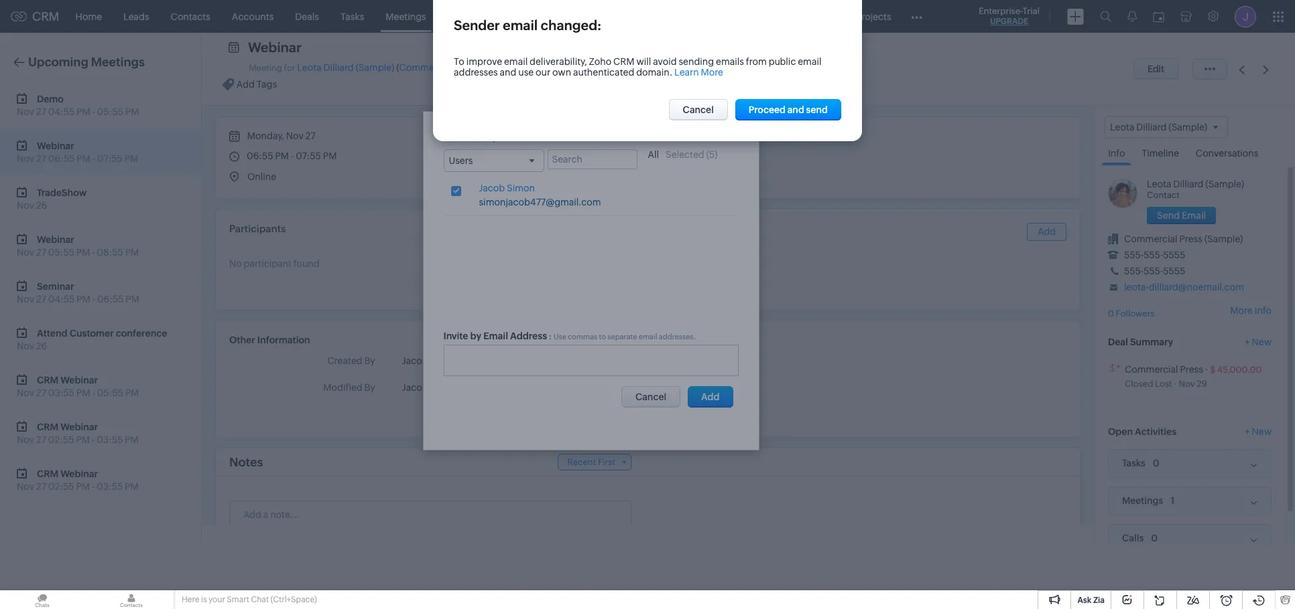 Task type: locate. For each thing, give the bounding box(es) containing it.
webinar
[[248, 40, 302, 55], [37, 140, 74, 151], [37, 234, 74, 245], [60, 375, 98, 386], [60, 422, 98, 433], [60, 469, 98, 480]]

(sample)
[[356, 62, 394, 73], [479, 62, 518, 73], [1205, 179, 1244, 190], [1204, 234, 1243, 245]]

1 horizontal spatial more
[[1230, 306, 1253, 317]]

05:55 inside demo nov 27 04:55 pm - 05:55 pm
[[97, 107, 123, 117]]

1 vertical spatial :
[[549, 332, 552, 342]]

learn more
[[674, 67, 723, 78]]

1 horizontal spatial )
[[715, 149, 718, 160]]

+ new
[[1245, 337, 1272, 348], [1245, 427, 1272, 438]]

email left our
[[504, 56, 528, 67]]

dilliard up contact
[[1173, 179, 1204, 190]]

here
[[182, 596, 199, 605]]

2 vertical spatial 05:55
[[97, 388, 123, 399]]

more up '+ new' link
[[1230, 306, 1253, 317]]

26
[[36, 200, 47, 211], [36, 341, 47, 352]]

tasks
[[340, 11, 364, 22]]

0 vertical spatial 02:55
[[48, 435, 74, 446]]

here is your smart chat (ctrl+space)
[[182, 596, 317, 605]]

1 horizontal spatial meetings
[[386, 11, 426, 22]]

0 vertical spatial 05:55
[[97, 107, 123, 117]]

next record image
[[1263, 65, 1272, 74]]

participants
[[464, 132, 518, 142], [229, 223, 286, 235]]

1 vertical spatial and
[[787, 105, 804, 115]]

email right separate
[[639, 333, 657, 341]]

no
[[229, 259, 242, 269]]

1 horizontal spatial 07:55
[[296, 151, 321, 162]]

cancel link
[[621, 387, 681, 408]]

attend
[[37, 328, 67, 339]]

deal
[[1108, 337, 1128, 348]]

1 horizontal spatial and
[[787, 105, 804, 115]]

26 inside 'tradeshow nov 26'
[[36, 200, 47, 211]]

04:55 inside demo nov 27 04:55 pm - 05:55 pm
[[48, 107, 75, 117]]

5555
[[1163, 250, 1185, 261], [1163, 266, 1185, 277]]

1 horizontal spatial dilliard
[[1173, 179, 1204, 190]]

dilliard inside leota dilliard (sample) contact
[[1173, 179, 1204, 190]]

+ up 45,000.00
[[1245, 337, 1250, 348]]

0 vertical spatial meetings
[[386, 11, 426, 22]]

1 vertical spatial press
[[1179, 234, 1202, 245]]

0 horizontal spatial more
[[701, 67, 723, 78]]

1 vertical spatial 5555
[[1163, 266, 1185, 277]]

0 vertical spatial commercial
[[399, 62, 453, 73]]

07:55 down demo nov 27 04:55 pm - 05:55 pm
[[97, 154, 123, 164]]

1 + from the top
[[1245, 337, 1250, 348]]

0 horizontal spatial info
[[1108, 148, 1125, 159]]

1 vertical spatial 555-555-5555
[[1124, 266, 1185, 277]]

06:55 up online
[[247, 151, 273, 162]]

cancel inside cancel link
[[635, 392, 666, 403]]

0 vertical spatial leota
[[297, 62, 322, 73]]

2 crm webinar nov 27 02:55 pm - 03:55 pm from the top
[[17, 469, 139, 493]]

1 vertical spatial 05:55
[[48, 247, 74, 258]]

and left send
[[787, 105, 804, 115]]

more info link
[[1230, 306, 1272, 317]]

meetings left 'calls' link
[[386, 11, 426, 22]]

email
[[483, 331, 508, 342]]

participants up "participant"
[[229, 223, 286, 235]]

press up dilliard@noemail.com
[[1179, 234, 1202, 245]]

attend customer conference nov 26
[[17, 328, 167, 352]]

open activities
[[1108, 427, 1176, 438]]

by right modified
[[364, 383, 375, 393]]

all link
[[648, 149, 659, 160]]

1 vertical spatial meetings
[[91, 55, 145, 69]]

avoid
[[653, 56, 677, 67]]

to
[[599, 333, 606, 341]]

0 horizontal spatial ·
[[1174, 379, 1177, 389]]

meetings down leads link
[[91, 55, 145, 69]]

1 vertical spatial new
[[1252, 427, 1272, 438]]

1 vertical spatial commercial press (sample) link
[[1124, 234, 1243, 245]]

proceed and send button
[[735, 99, 841, 121]]

06:55 up customer
[[97, 294, 124, 305]]

0 vertical spatial jacob simon
[[402, 356, 458, 367]]

05:55 up webinar nov 27 06:55 pm - 07:55 pm
[[97, 107, 123, 117]]

commercial left to
[[399, 62, 453, 73]]

jacob simon simonjacob477@gmail.com
[[479, 183, 601, 208]]

· right lost
[[1174, 379, 1177, 389]]

26 down tradeshow
[[36, 200, 47, 211]]

press inside commercial press · $ 45,000.00 closed lost · nov 29
[[1180, 364, 1203, 375]]

0 horizontal spatial 06:55
[[48, 154, 75, 164]]

12:55
[[535, 384, 555, 393]]

1 555-555-5555 from the top
[[1124, 250, 1185, 261]]

0 horizontal spatial :
[[549, 332, 552, 342]]

0 vertical spatial add
[[237, 79, 255, 90]]

info up '+ new' link
[[1255, 306, 1272, 317]]

more right learn
[[701, 67, 723, 78]]

notes
[[229, 456, 263, 470]]

commercial down contact
[[1124, 234, 1178, 245]]

nov inside the webinar nov 27 05:55 pm - 08:55 pm
[[17, 247, 34, 258]]

1 horizontal spatial (
[[706, 149, 709, 160]]

simon up simonjacob477@gmail.com on the left
[[507, 183, 535, 194]]

1 horizontal spatial leota
[[1147, 179, 1171, 190]]

signals image
[[1127, 11, 1137, 22]]

0 vertical spatial 555-555-5555
[[1124, 250, 1185, 261]]

commercial press (sample) link down sender
[[399, 62, 518, 73]]

2 26 from the top
[[36, 341, 47, 352]]

chat
[[251, 596, 269, 605]]

04:55 down 'demo' on the top
[[48, 107, 75, 117]]

commercial inside commercial press · $ 45,000.00 closed lost · nov 29
[[1125, 364, 1178, 375]]

)
[[518, 62, 521, 73], [715, 149, 718, 160]]

1 vertical spatial 03:55
[[97, 435, 123, 446]]

- inside 'crm webinar nov 27 03:55 pm - 05:55 pm'
[[92, 388, 95, 399]]

0 horizontal spatial 07:55
[[97, 154, 123, 164]]

1 26 from the top
[[36, 200, 47, 211]]

1 vertical spatial leota
[[1147, 179, 1171, 190]]

0 vertical spatial ·
[[1205, 364, 1208, 375]]

2 + from the top
[[1245, 427, 1250, 438]]

0 vertical spatial :
[[597, 17, 602, 33]]

+ new down 45,000.00
[[1245, 427, 1272, 438]]

1 vertical spatial more
[[1230, 306, 1253, 317]]

05:55 down attend customer conference nov 26
[[97, 388, 123, 399]]

first
[[598, 458, 615, 468]]

1 vertical spatial (
[[706, 149, 709, 160]]

0 vertical spatial and
[[500, 67, 516, 78]]

2 04:55 from the top
[[48, 294, 75, 305]]

· left $ at right bottom
[[1205, 364, 1208, 375]]

1 vertical spatial +
[[1245, 427, 1250, 438]]

0 vertical spatial crm webinar nov 27 02:55 pm - 03:55 pm
[[17, 422, 139, 446]]

press for commercial press · $ 45,000.00 closed lost · nov 29
[[1180, 364, 1203, 375]]

for
[[284, 63, 295, 73]]

accounts link
[[221, 0, 284, 33]]

cancel down addresses.
[[635, 392, 666, 403]]

new
[[1252, 337, 1272, 348], [1252, 427, 1272, 438]]

5555 down commercial press (sample)
[[1163, 250, 1185, 261]]

by right created
[[364, 356, 375, 367]]

0 horizontal spatial )
[[518, 62, 521, 73]]

+
[[1245, 337, 1250, 348], [1245, 427, 1250, 438]]

·
[[1205, 364, 1208, 375], [1174, 379, 1177, 389]]

host
[[537, 63, 556, 73]]

accounts
[[232, 11, 274, 22]]

1 horizontal spatial info
[[1255, 306, 1272, 317]]

1 vertical spatial dilliard
[[1173, 179, 1204, 190]]

2023
[[514, 384, 534, 393]]

jacob up simonjacob477@gmail.com on the left
[[479, 183, 505, 194]]

add for participants
[[443, 132, 462, 142]]

by for modified by
[[364, 383, 375, 393]]

27 inside seminar nov 27 04:55 pm - 06:55 pm
[[36, 294, 46, 305]]

simon
[[586, 62, 614, 73], [507, 183, 535, 194], [430, 356, 458, 367], [430, 383, 458, 393]]

0 vertical spatial by
[[364, 356, 375, 367]]

) right selected
[[715, 149, 718, 160]]

555-555-5555 up the leota-
[[1124, 266, 1185, 277]]

ask zia
[[1078, 597, 1105, 606]]

None button
[[1134, 58, 1179, 80], [1147, 207, 1216, 225], [688, 387, 733, 408], [1134, 58, 1179, 80], [1147, 207, 1216, 225], [688, 387, 733, 408]]

1 vertical spatial leota dilliard (sample) link
[[1147, 179, 1244, 190]]

+ down 45,000.00
[[1245, 427, 1250, 438]]

commercial press (sample) link
[[399, 62, 518, 73], [1124, 234, 1243, 245]]

04:55 for demo
[[48, 107, 75, 117]]

2 by from the top
[[364, 383, 375, 393]]

04:55 down seminar at the top of the page
[[48, 294, 75, 305]]

1 vertical spatial info
[[1255, 306, 1272, 317]]

press up 29
[[1180, 364, 1203, 375]]

proceed and send
[[749, 105, 828, 115]]

info left timeline
[[1108, 148, 1125, 159]]

05:55
[[97, 107, 123, 117], [48, 247, 74, 258], [97, 388, 123, 399]]

crm webinar nov 27 03:55 pm - 05:55 pm
[[17, 375, 139, 399]]

new down more info link
[[1252, 337, 1272, 348]]

webinar nov 27 06:55 pm - 07:55 pm
[[17, 140, 138, 164]]

zia
[[1093, 597, 1105, 606]]

0 vertical spatial 5555
[[1163, 250, 1185, 261]]

0 vertical spatial dilliard
[[323, 62, 354, 73]]

cancel down learn more link
[[683, 105, 714, 115]]

1 vertical spatial cancel
[[635, 392, 666, 403]]

separate
[[608, 333, 637, 341]]

0 vertical spatial (
[[396, 62, 399, 73]]

(sample) down 'conversations' at top
[[1205, 179, 1244, 190]]

1 vertical spatial crm webinar nov 27 02:55 pm - 03:55 pm
[[17, 469, 139, 493]]

ask
[[1078, 597, 1091, 606]]

1 jacob simon from the top
[[402, 356, 458, 367]]

06:55
[[247, 151, 273, 162], [48, 154, 75, 164], [97, 294, 124, 305]]

07:55 down monday, nov 27
[[296, 151, 321, 162]]

1 vertical spatial by
[[364, 383, 375, 393]]

conference
[[116, 328, 167, 339]]

jacob simon left mon,
[[402, 383, 458, 393]]

06:55 up tradeshow
[[48, 154, 75, 164]]

05:55 inside 'crm webinar nov 27 03:55 pm - 05:55 pm'
[[97, 388, 123, 399]]

03:55 inside 'crm webinar nov 27 03:55 pm - 05:55 pm'
[[48, 388, 75, 399]]

1 new from the top
[[1252, 337, 1272, 348]]

use
[[554, 333, 566, 341]]

0 vertical spatial new
[[1252, 337, 1272, 348]]

info
[[1108, 148, 1125, 159], [1255, 306, 1272, 317]]

tasks link
[[330, 0, 375, 33]]

dilliard
[[323, 62, 354, 73], [1173, 179, 1204, 190]]

1 horizontal spatial cancel
[[683, 105, 714, 115]]

2 vertical spatial add
[[1038, 227, 1056, 237]]

email right public
[[798, 56, 821, 67]]

2 vertical spatial commercial
[[1125, 364, 1178, 375]]

Add a note... field
[[230, 509, 630, 522]]

more info
[[1230, 306, 1272, 317]]

monday,
[[247, 131, 284, 141]]

1 by from the top
[[364, 356, 375, 367]]

0 vertical spatial + new
[[1245, 337, 1272, 348]]

0 vertical spatial participants
[[464, 132, 518, 142]]

conversations link
[[1189, 139, 1265, 165]]

) left our
[[518, 62, 521, 73]]

0 vertical spatial +
[[1245, 337, 1250, 348]]

27 inside the webinar nov 27 05:55 pm - 08:55 pm
[[36, 247, 46, 258]]

1 crm webinar nov 27 02:55 pm - 03:55 pm from the top
[[17, 422, 139, 446]]

by for created by
[[364, 356, 375, 367]]

0 vertical spatial leota dilliard (sample) link
[[297, 62, 394, 73]]

demo
[[37, 94, 64, 104]]

add participants
[[443, 132, 518, 142]]

leota right the for
[[297, 62, 322, 73]]

commercial press (sample) link up leota-dilliard@noemail.com
[[1124, 234, 1243, 245]]

0 vertical spatial 04:55
[[48, 107, 75, 117]]

public
[[769, 56, 796, 67]]

( right selected
[[706, 149, 709, 160]]

to improve email deliverability, zoho crm will avoid sending emails from public email addresses and use our own authenticated domain.
[[454, 56, 821, 78]]

555-
[[1124, 250, 1144, 261], [1144, 250, 1163, 261], [1124, 266, 1144, 277], [1144, 266, 1163, 277]]

and left use on the left of the page
[[500, 67, 516, 78]]

1 horizontal spatial add
[[443, 132, 462, 142]]

leota up contact
[[1147, 179, 1171, 190]]

27
[[36, 107, 46, 117], [305, 131, 316, 141], [36, 154, 46, 164], [36, 247, 46, 258], [36, 294, 46, 305], [487, 384, 496, 393], [36, 388, 46, 399], [36, 435, 46, 446], [36, 482, 46, 493]]

0 vertical spatial 03:55
[[48, 388, 75, 399]]

commercial for commercial press (sample)
[[1124, 234, 1178, 245]]

cancel
[[683, 105, 714, 115], [635, 392, 666, 403]]

0 vertical spatial info
[[1108, 148, 1125, 159]]

1 vertical spatial jacob simon
[[402, 383, 458, 393]]

1 vertical spatial commercial
[[1124, 234, 1178, 245]]

1 vertical spatial 02:55
[[48, 482, 74, 493]]

0 horizontal spatial add
[[237, 79, 255, 90]]

commercial up lost
[[1125, 364, 1178, 375]]

0 vertical spatial cancel
[[683, 105, 714, 115]]

1 horizontal spatial :
[[597, 17, 602, 33]]

leota dilliard (sample) link down tasks link
[[297, 62, 394, 73]]

+ new down more info link
[[1245, 337, 1272, 348]]

2 new from the top
[[1252, 427, 1272, 438]]

: inside invite by email address : use commas to separate email addresses.
[[549, 332, 552, 342]]

leads
[[123, 11, 149, 22]]

email right sender
[[503, 17, 538, 33]]

+ inside '+ new' link
[[1245, 337, 1250, 348]]

1 vertical spatial 04:55
[[48, 294, 75, 305]]

2 555-555-5555 from the top
[[1124, 266, 1185, 277]]

new down 45,000.00
[[1252, 427, 1272, 438]]

analytics link
[[535, 0, 596, 33]]

webinar inside the webinar nov 27 05:55 pm - 08:55 pm
[[37, 234, 74, 245]]

04:55 for seminar
[[48, 294, 75, 305]]

26 down the attend
[[36, 341, 47, 352]]

1 vertical spatial add
[[443, 132, 462, 142]]

04:55 inside seminar nov 27 04:55 pm - 06:55 pm
[[48, 294, 75, 305]]

cancel inside cancel button
[[683, 105, 714, 115]]

5555 up leota-dilliard@noemail.com link
[[1163, 266, 1185, 277]]

2 + new from the top
[[1245, 427, 1272, 438]]

dilliard right the for
[[323, 62, 354, 73]]

2 vertical spatial press
[[1180, 364, 1203, 375]]

jacob simon down invite
[[402, 356, 458, 367]]

leota dilliard (sample) link up contact
[[1147, 179, 1244, 190]]

555-555-5555 down commercial press (sample)
[[1124, 250, 1185, 261]]

1 vertical spatial 26
[[36, 341, 47, 352]]

contacts image
[[89, 591, 174, 610]]

leota-
[[1124, 282, 1149, 293]]

27 inside 'crm webinar nov 27 03:55 pm - 05:55 pm'
[[36, 388, 46, 399]]

- inside webinar nov 27 06:55 pm - 07:55 pm
[[92, 154, 95, 164]]

0 horizontal spatial participants
[[229, 223, 286, 235]]

1 horizontal spatial 06:55
[[97, 294, 124, 305]]

05:55 up seminar at the top of the page
[[48, 247, 74, 258]]

no participant found
[[229, 259, 320, 269]]

leota-dilliard@noemail.com link
[[1124, 282, 1244, 293]]

press down sender
[[454, 62, 477, 73]]

participants up jacob simon link
[[464, 132, 518, 142]]

0 vertical spatial commercial press (sample) link
[[399, 62, 518, 73]]

0 vertical spatial 26
[[36, 200, 47, 211]]

commercial
[[399, 62, 453, 73], [1124, 234, 1178, 245], [1125, 364, 1178, 375]]

nov inside 'crm webinar nov 27 03:55 pm - 05:55 pm'
[[17, 388, 34, 399]]

0 horizontal spatial and
[[500, 67, 516, 78]]

: right analytics
[[597, 17, 602, 33]]

0 vertical spatial press
[[454, 62, 477, 73]]

jacob left mon,
[[402, 383, 428, 393]]

meetings
[[386, 11, 426, 22], [91, 55, 145, 69]]

1 vertical spatial + new
[[1245, 427, 1272, 438]]

06:55 inside webinar nov 27 06:55 pm - 07:55 pm
[[48, 154, 75, 164]]

leota dilliard (sample) link
[[297, 62, 394, 73], [1147, 179, 1244, 190]]

: left use
[[549, 332, 552, 342]]

home link
[[65, 0, 113, 33]]

1 04:55 from the top
[[48, 107, 75, 117]]

calls
[[448, 11, 469, 22]]

nov inside commercial press · $ 45,000.00 closed lost · nov 29
[[1179, 379, 1195, 389]]

1 vertical spatial )
[[715, 149, 718, 160]]

( down 'meetings' link
[[396, 62, 399, 73]]



Task type: describe. For each thing, give the bounding box(es) containing it.
$
[[1210, 365, 1216, 375]]

2 horizontal spatial 06:55
[[247, 151, 273, 162]]

email inside invite by email address : use commas to separate email addresses.
[[639, 333, 657, 341]]

projects
[[856, 11, 891, 22]]

1 horizontal spatial participants
[[464, 132, 518, 142]]

2 02:55 from the top
[[48, 482, 74, 493]]

will
[[636, 56, 651, 67]]

chats image
[[0, 591, 84, 610]]

- inside demo nov 27 04:55 pm - 05:55 pm
[[92, 107, 95, 117]]

2 5555 from the top
[[1163, 266, 1185, 277]]

analytics
[[546, 11, 586, 22]]

tradeshow nov 26
[[17, 187, 87, 211]]

06:55 pm - 07:55 pm
[[247, 151, 337, 162]]

0 horizontal spatial meetings
[[91, 55, 145, 69]]

mon, 27 nov 2023 12:55 pm
[[467, 384, 569, 393]]

jacob simon link
[[479, 183, 535, 194]]

sending
[[679, 56, 714, 67]]

commercial for commercial press · $ 45,000.00 closed lost · nov 29
[[1125, 364, 1178, 375]]

other
[[229, 335, 255, 346]]

simon right the own
[[586, 62, 614, 73]]

demo nov 27 04:55 pm - 05:55 pm
[[17, 94, 139, 117]]

home
[[75, 11, 102, 22]]

deals link
[[284, 0, 330, 33]]

created by
[[327, 356, 375, 367]]

and inside to improve email deliverability, zoho crm will avoid sending emails from public email addresses and use our own authenticated domain.
[[500, 67, 516, 78]]

tradeshow
[[37, 187, 87, 198]]

1 vertical spatial participants
[[229, 223, 286, 235]]

your
[[208, 596, 225, 605]]

- inside seminar nov 27 04:55 pm - 06:55 pm
[[92, 294, 95, 305]]

- inside the webinar nov 27 05:55 pm - 08:55 pm
[[92, 247, 95, 258]]

(ctrl+space)
[[270, 596, 317, 605]]

(sample) down tasks
[[356, 62, 394, 73]]

add tags
[[237, 79, 277, 90]]

meeting
[[249, 63, 282, 73]]

all selected ( 5 )
[[648, 149, 718, 160]]

simon left mon,
[[430, 383, 458, 393]]

0 horizontal spatial dilliard
[[323, 62, 354, 73]]

nov inside 'tradeshow nov 26'
[[17, 200, 34, 211]]

(sample) up dilliard@noemail.com
[[1204, 234, 1243, 245]]

crm inside to improve email deliverability, zoho crm will avoid sending emails from public email addresses and use our own authenticated domain.
[[613, 56, 635, 67]]

simon inside jacob simon simonjacob477@gmail.com
[[507, 183, 535, 194]]

smart
[[227, 596, 249, 605]]

previous record image
[[1239, 65, 1245, 74]]

emails
[[716, 56, 744, 67]]

from
[[746, 56, 767, 67]]

addresses
[[454, 67, 498, 78]]

08:55
[[97, 247, 123, 258]]

webinar nov 27 05:55 pm - 08:55 pm
[[17, 234, 139, 258]]

(sample) inside leota dilliard (sample) contact
[[1205, 179, 1244, 190]]

0 horizontal spatial leota
[[297, 62, 322, 73]]

reports
[[490, 11, 524, 22]]

27 inside demo nov 27 04:55 pm - 05:55 pm
[[36, 107, 46, 117]]

webinar inside webinar nov 27 06:55 pm - 07:55 pm
[[37, 140, 74, 151]]

dilliard@noemail.com
[[1149, 282, 1244, 293]]

closed
[[1125, 379, 1153, 389]]

mon,
[[467, 384, 486, 393]]

leota dilliard (sample) contact
[[1147, 179, 1244, 201]]

add link
[[1027, 223, 1066, 241]]

timeline link
[[1135, 139, 1186, 165]]

jacob inside jacob simon simonjacob477@gmail.com
[[479, 183, 505, 194]]

signals element
[[1119, 0, 1145, 33]]

1 horizontal spatial commercial press (sample) link
[[1124, 234, 1243, 245]]

crm inside 'crm webinar nov 27 03:55 pm - 05:55 pm'
[[37, 375, 58, 386]]

deals
[[295, 11, 319, 22]]

proceed
[[749, 105, 786, 115]]

0 vertical spatial more
[[701, 67, 723, 78]]

contact
[[1147, 190, 1180, 201]]

Search text field
[[547, 149, 637, 169]]

learn
[[674, 67, 699, 78]]

reports link
[[479, 0, 535, 33]]

07:55 inside webinar nov 27 06:55 pm - 07:55 pm
[[97, 154, 123, 164]]

found
[[293, 259, 320, 269]]

webinar inside 'crm webinar nov 27 03:55 pm - 05:55 pm'
[[60, 375, 98, 386]]

jacob right "created by"
[[402, 356, 428, 367]]

jacob right host
[[558, 62, 584, 73]]

05:55 inside the webinar nov 27 05:55 pm - 08:55 pm
[[48, 247, 74, 258]]

leota inside leota dilliard (sample) contact
[[1147, 179, 1171, 190]]

addresses.
[[659, 333, 696, 341]]

add for tags
[[237, 79, 255, 90]]

(sample) left use on the left of the page
[[479, 62, 518, 73]]

2 jacob simon from the top
[[402, 383, 458, 393]]

1 5555 from the top
[[1163, 250, 1185, 261]]

0 horizontal spatial commercial press (sample) link
[[399, 62, 518, 73]]

27 inside webinar nov 27 06:55 pm - 07:55 pm
[[36, 154, 46, 164]]

domain.
[[636, 67, 673, 78]]

0 horizontal spatial (
[[396, 62, 399, 73]]

customer
[[69, 328, 114, 339]]

0 followers
[[1108, 309, 1155, 319]]

activities
[[1135, 427, 1176, 438]]

1 02:55 from the top
[[48, 435, 74, 446]]

1 horizontal spatial leota dilliard (sample) link
[[1147, 179, 1244, 190]]

improve
[[466, 56, 502, 67]]

calls link
[[437, 0, 479, 33]]

1 vertical spatial ·
[[1174, 379, 1177, 389]]

changed
[[541, 17, 597, 33]]

1 horizontal spatial ·
[[1205, 364, 1208, 375]]

recent first
[[567, 458, 615, 468]]

simon down invite
[[430, 356, 458, 367]]

06:55 inside seminar nov 27 04:55 pm - 06:55 pm
[[97, 294, 124, 305]]

authenticated
[[573, 67, 634, 78]]

1 + new from the top
[[1245, 337, 1272, 348]]

other information
[[229, 335, 310, 346]]

invite
[[443, 331, 468, 342]]

recent
[[567, 458, 596, 468]]

participant
[[244, 259, 292, 269]]

crm link
[[11, 9, 59, 23]]

26 inside attend customer conference nov 26
[[36, 341, 47, 352]]

info link
[[1101, 139, 1132, 166]]

information
[[257, 335, 310, 346]]

commas
[[568, 333, 597, 341]]

nov inside webinar nov 27 06:55 pm - 07:55 pm
[[17, 154, 34, 164]]

0 vertical spatial )
[[518, 62, 521, 73]]

projects link
[[845, 0, 902, 33]]

0 horizontal spatial leota dilliard (sample) link
[[297, 62, 394, 73]]

commercial press link
[[1125, 364, 1203, 375]]

enterprise-
[[979, 6, 1023, 16]]

nov inside seminar nov 27 04:55 pm - 06:55 pm
[[17, 294, 34, 305]]

commercial press (sample)
[[1124, 234, 1243, 245]]

deal summary
[[1108, 337, 1173, 348]]

cancel button
[[669, 99, 728, 121]]

open
[[1108, 427, 1133, 438]]

conversations
[[1196, 148, 1258, 159]]

online
[[247, 172, 276, 182]]

seminar
[[37, 281, 74, 292]]

modified by
[[323, 383, 375, 393]]

upcoming meetings
[[28, 55, 145, 69]]

meeting for leota dilliard (sample) ( commercial press (sample) )
[[249, 62, 521, 73]]

lost
[[1155, 379, 1172, 389]]

and inside proceed and send button
[[787, 105, 804, 115]]

timeline
[[1142, 148, 1179, 159]]

all
[[648, 149, 659, 160]]

summary
[[1130, 337, 1173, 348]]

nov inside demo nov 27 04:55 pm - 05:55 pm
[[17, 107, 34, 117]]

modified
[[323, 383, 362, 393]]

contacts
[[171, 11, 210, 22]]

tags
[[256, 79, 277, 90]]

2 vertical spatial 03:55
[[97, 482, 123, 493]]

press for commercial press (sample)
[[1179, 234, 1202, 245]]

nov inside attend customer conference nov 26
[[17, 341, 34, 352]]

2 horizontal spatial add
[[1038, 227, 1056, 237]]



Task type: vqa. For each thing, say whether or not it's contained in the screenshot.


